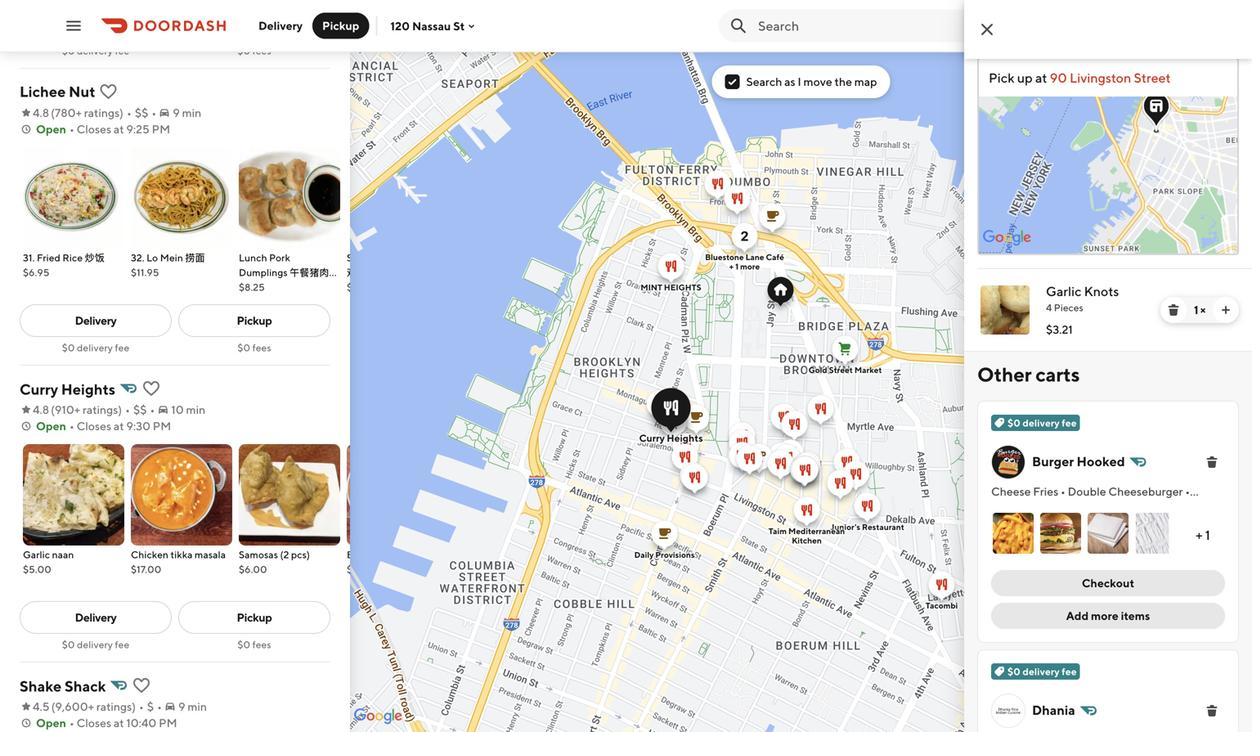 Task type: describe. For each thing, give the bounding box(es) containing it.
open for curry
[[36, 419, 66, 433]]

checkout link
[[992, 570, 1226, 597]]

need
[[1017, 9, 1047, 25]]

min for lichee nut
[[182, 106, 201, 119]]

garlic naan image
[[23, 444, 124, 546]]

$0 delivery fee down open menu image
[[62, 45, 130, 56]]

32. lo mein 捞面 $11.95
[[131, 252, 205, 278]]

pickup inside button
[[322, 19, 360, 32]]

9 min for shake shack
[[178, 700, 207, 714]]

zoom out image
[[1210, 167, 1230, 187]]

open • closes at 10:40 pm
[[36, 716, 177, 730]]

other carts
[[978, 363, 1080, 386]]

utensils
[[1044, 501, 1086, 515]]

average rating of 4.8 out of 5 element for lichee nut
[[20, 105, 49, 121]]

ratings for heights
[[83, 403, 118, 417]]

32.
[[131, 252, 145, 264]]

hooked
[[1077, 454, 1126, 469]]

masala
[[195, 549, 226, 561]]

delivery button
[[249, 13, 313, 39]]

1 ×
[[1195, 303, 1206, 317]]

pcs)
[[291, 549, 310, 561]]

31.
[[23, 252, 35, 264]]

$6.95
[[23, 267, 49, 278]]

捞面
[[185, 252, 205, 264]]

pickup button
[[313, 13, 369, 39]]

( 780+ ratings )
[[51, 106, 124, 119]]

i
[[798, 75, 802, 88]]

$0 delivery fee up the ( 910+ ratings ) in the bottom of the page
[[62, 342, 130, 354]]

( 910+ ratings )
[[51, 403, 122, 417]]

cheese fries • double cheeseburger • napkins • utensils • seasoned fries
[[992, 485, 1191, 515]]

910+
[[55, 403, 80, 417]]

min for curry heights
[[186, 403, 206, 417]]

delivery link for curry heights
[[20, 601, 172, 634]]

• up open • closes at 9:25 pm
[[152, 106, 156, 119]]

knots
[[1085, 284, 1120, 299]]

shake shack
[[20, 678, 106, 695]]

) for lichee nut
[[120, 106, 124, 119]]

checkout
[[1083, 577, 1135, 590]]

rice
[[63, 252, 83, 264]]

) for curry heights
[[118, 403, 122, 417]]

at for shake shack
[[114, 716, 124, 730]]

• up utensils
[[1061, 485, 1066, 498]]

9:25
[[126, 122, 150, 136]]

炒饭
[[85, 252, 105, 264]]

午餐猪肉饺
[[290, 267, 339, 278]]

burger hooked
[[1033, 454, 1126, 469]]

search as i move the map
[[747, 75, 878, 88]]

• right cheeseburger
[[1186, 485, 1191, 498]]

click to add this store to your saved list image for lichee nut
[[99, 82, 118, 101]]

at left 90
[[1036, 70, 1048, 86]]

recenter the map image
[[1210, 75, 1230, 95]]

delivery up shack in the bottom of the page
[[77, 639, 113, 651]]

zetta
[[1121, 9, 1152, 25]]

map region containing curry heights
[[239, 0, 1253, 732]]

livingston
[[1070, 70, 1132, 86]]

shake
[[20, 678, 62, 695]]

go
[[1064, 9, 1080, 25]]

子
[[239, 282, 249, 293]]

delivery for lichee nut
[[75, 314, 117, 327]]

9:30
[[126, 419, 151, 433]]

lo
[[147, 252, 158, 264]]

delivery up burger
[[1023, 417, 1060, 429]]

• up 9:25
[[127, 106, 132, 119]]

more inside button
[[1092, 609, 1119, 623]]

other
[[978, 363, 1032, 386]]

$0 delivery fee up "dhania" at right bottom
[[1008, 666, 1077, 678]]

tikka
[[171, 549, 193, 561]]

31. fried rice 炒饭 $6.95
[[23, 252, 105, 278]]

double
[[1068, 485, 1107, 498]]

$0 fees for curry heights
[[238, 639, 271, 651]]

chicken tikka masala image
[[131, 444, 232, 546]]

fee up burger hooked
[[1062, 417, 1077, 429]]

+ 1
[[1197, 527, 1211, 543]]

120 nassau st button
[[391, 19, 478, 33]]

add more items link
[[992, 603, 1226, 629]]

pick
[[1169, 9, 1194, 25]]

$8.25
[[239, 282, 265, 293]]

mein
[[160, 252, 183, 264]]

closes for nut
[[77, 122, 111, 136]]

open for shake
[[36, 716, 66, 730]]

• $
[[139, 700, 154, 714]]

fried
[[37, 252, 61, 264]]

fee up ( 780+ ratings )
[[115, 45, 130, 56]]

fee up "dhania" at right bottom
[[1062, 666, 1077, 678]]

• left utensils
[[1037, 501, 1041, 515]]

9,600+
[[55, 700, 94, 714]]

dhania
[[1033, 703, 1076, 718]]

add more items
[[1067, 609, 1151, 623]]

4.5
[[33, 700, 50, 714]]

delivery for curry heights
[[75, 611, 117, 624]]

shack
[[65, 678, 106, 695]]

add more items button
[[992, 603, 1226, 629]]

pork
[[269, 252, 290, 264]]

delivery down open menu image
[[77, 45, 113, 56]]

chicken inside sesame chicken 芝麻 鸡丝 $17.50
[[384, 252, 422, 264]]

lunch
[[239, 252, 267, 264]]

search
[[747, 75, 783, 88]]

fees for lichee nut
[[253, 342, 271, 354]]

9 for nut
[[173, 106, 180, 119]]

click to add this store to your saved list image
[[141, 379, 161, 399]]

• down 'double'
[[1088, 501, 1093, 515]]

average rating of 4.5 out of 5 element
[[20, 699, 50, 715]]

pm for curry heights
[[153, 419, 171, 433]]

fees for curry heights
[[253, 639, 271, 651]]

1 horizontal spatial fries
[[1148, 501, 1173, 515]]

lunch pork dumplings 午餐猪肉饺子 image
[[239, 147, 340, 249]]

add one to cart image
[[1220, 304, 1233, 317]]

lichee
[[20, 83, 66, 100]]

120
[[391, 19, 410, 33]]

seasoned
[[1095, 501, 1146, 515]]

$6.00
[[239, 564, 267, 575]]

utensils image
[[1136, 513, 1177, 554]]

pieces
[[1055, 302, 1084, 313]]

1 fees from the top
[[253, 45, 271, 56]]

$5.00
[[23, 564, 51, 575]]

90
[[1050, 70, 1068, 86]]

ratings for shack
[[96, 700, 132, 714]]

4.8 for lichee
[[33, 106, 49, 119]]

garlic for naan
[[23, 549, 50, 561]]

Search as I move the map checkbox
[[725, 74, 740, 89]]

samosas (2 pcs) $6.00
[[239, 549, 310, 575]]

delete saved cart image for dhania
[[1206, 705, 1219, 718]]

delete saved cart image for burger hooked
[[1206, 456, 1219, 469]]

closes for heights
[[77, 419, 111, 433]]

garlic for knots
[[1047, 284, 1082, 299]]

1 to from the left
[[1050, 9, 1062, 25]]

butter
[[347, 549, 376, 561]]

min for shake shack
[[188, 700, 207, 714]]

$$ for nut
[[135, 106, 148, 119]]

the
[[835, 75, 853, 88]]

nassau
[[412, 19, 451, 33]]

cheeseburger
[[1109, 485, 1184, 498]]

90 livingston street link
[[1048, 70, 1172, 86]]

open • closes at 9:25 pm
[[36, 122, 170, 136]]

4
[[1047, 302, 1053, 313]]

double cheeseburger image
[[1041, 513, 1082, 554]]

you'll
[[981, 9, 1014, 25]]

add
[[1067, 609, 1089, 623]]

samosas (2 pcs) image
[[239, 444, 340, 546]]

chicken
[[378, 549, 413, 561]]

st
[[454, 19, 465, 33]]

• left '$'
[[139, 700, 144, 714]]

pickup link for curry heights
[[178, 601, 331, 634]]



Task type: vqa. For each thing, say whether or not it's contained in the screenshot.
0.7
no



Task type: locate. For each thing, give the bounding box(es) containing it.
4.8 left 910+
[[33, 403, 49, 417]]

1 vertical spatial 9
[[178, 700, 185, 714]]

delivery link up shack in the bottom of the page
[[20, 601, 172, 634]]

click to add this store to your saved list image
[[99, 82, 118, 101], [132, 676, 152, 696]]

2 vertical spatial open
[[36, 716, 66, 730]]

1 vertical spatial delete saved cart image
[[1206, 705, 1219, 718]]

garlic
[[1047, 284, 1082, 299], [23, 549, 50, 561]]

1 horizontal spatial click to add this store to your saved list image
[[132, 676, 152, 696]]

map region
[[239, 0, 1253, 732], [916, 56, 1253, 266]]

( up the open • closes at 9:30 pm
[[51, 403, 55, 417]]

• $$ up 9:25
[[127, 106, 148, 119]]

• $$ for lichee nut
[[127, 106, 148, 119]]

1 delete saved cart image from the top
[[1206, 456, 1219, 469]]

1 vertical spatial pickup link
[[178, 601, 331, 634]]

1 vertical spatial fries
[[1148, 501, 1173, 515]]

1 vertical spatial $$
[[133, 403, 147, 417]]

3 fees from the top
[[253, 639, 271, 651]]

pickup link down the $8.25
[[178, 304, 331, 337]]

2 delivery link from the top
[[20, 601, 172, 634]]

close image
[[978, 20, 998, 39]]

9 for shack
[[178, 700, 185, 714]]

average rating of 4.8 out of 5 element for curry heights
[[20, 402, 49, 418]]

2 4.8 from the top
[[33, 403, 49, 417]]

at left 9:30
[[114, 419, 124, 433]]

1 vertical spatial click to add this store to your saved list image
[[132, 676, 152, 696]]

min
[[182, 106, 201, 119], [186, 403, 206, 417], [188, 700, 207, 714]]

up
[[1197, 9, 1212, 25], [1018, 70, 1033, 86]]

curry
[[20, 381, 58, 398], [640, 432, 665, 444], [640, 432, 665, 444]]

$
[[147, 700, 154, 714]]

delete saved cart image
[[1206, 456, 1219, 469], [1206, 705, 1219, 718]]

10 min
[[171, 403, 206, 417]]

2 pickup link from the top
[[178, 601, 331, 634]]

delivery link for lichee nut
[[20, 304, 172, 337]]

0 horizontal spatial fries
[[1034, 485, 1059, 498]]

0 horizontal spatial click to add this store to your saved list image
[[99, 82, 118, 101]]

pm right 10:40 at the bottom of the page
[[159, 716, 177, 730]]

remove item from cart image
[[1168, 304, 1181, 317]]

• up 9:30
[[125, 403, 130, 417]]

open • closes at 9:30 pm
[[36, 419, 171, 433]]

2 vertical spatial )
[[132, 700, 136, 714]]

0 vertical spatial $0 fees
[[238, 45, 271, 56]]

pm
[[152, 122, 170, 136], [153, 419, 171, 433], [159, 716, 177, 730]]

delivery up shack in the bottom of the page
[[75, 611, 117, 624]]

1 vertical spatial closes
[[77, 419, 111, 433]]

delivery up the ( 910+ ratings ) in the bottom of the page
[[77, 342, 113, 354]]

fees down delivery button
[[253, 45, 271, 56]]

2 to from the left
[[1082, 9, 1095, 25]]

fries up utensils
[[1034, 485, 1059, 498]]

$0 delivery fee up burger
[[1008, 417, 1077, 429]]

( right 4.5 at the left bottom of the page
[[51, 700, 55, 714]]

dumplings
[[239, 267, 288, 278]]

garlic knots 4 pieces
[[1047, 284, 1120, 313]]

•
[[127, 106, 132, 119], [152, 106, 156, 119], [70, 122, 74, 136], [125, 403, 130, 417], [150, 403, 155, 417], [70, 419, 74, 433], [1061, 485, 1066, 498], [1186, 485, 1191, 498], [1037, 501, 1041, 515], [1088, 501, 1093, 515], [139, 700, 144, 714], [157, 700, 162, 714], [70, 716, 74, 730]]

pickup down the $6.00
[[237, 611, 272, 624]]

delivery left the "pickup" button
[[259, 19, 303, 32]]

café
[[766, 252, 785, 262], [766, 252, 785, 262]]

) up open • closes at 9:25 pm
[[120, 106, 124, 119]]

0 vertical spatial • $$
[[127, 106, 148, 119]]

0 vertical spatial $$
[[135, 106, 148, 119]]

3 $0 fees from the top
[[238, 639, 271, 651]]

1 open from the top
[[36, 122, 66, 136]]

1 vertical spatial ratings
[[83, 403, 118, 417]]

curry heights
[[20, 381, 115, 398], [640, 432, 703, 444], [640, 432, 703, 444]]

zoom in image
[[1210, 128, 1230, 147]]

0 vertical spatial powered by google image
[[984, 230, 1032, 246]]

open menu image
[[64, 16, 83, 36]]

closes
[[77, 122, 111, 136], [77, 419, 111, 433], [77, 716, 111, 730]]

closes for shack
[[77, 716, 111, 730]]

junior's
[[831, 523, 861, 532], [831, 523, 861, 532]]

) left • $
[[132, 700, 136, 714]]

0 horizontal spatial powered by google image
[[354, 709, 403, 725]]

to right go
[[1082, 9, 1095, 25]]

0 vertical spatial ratings
[[84, 106, 120, 119]]

1 vertical spatial pickup
[[237, 314, 272, 327]]

2 vertical spatial fees
[[253, 639, 271, 651]]

2 fees from the top
[[253, 342, 271, 354]]

garlic knots image
[[981, 286, 1030, 335]]

$0 fees down delivery button
[[238, 45, 271, 56]]

( for shake
[[51, 700, 55, 714]]

heights
[[664, 283, 702, 292], [664, 283, 702, 292]]

average rating of 4.8 out of 5 element left 910+
[[20, 402, 49, 418]]

31. fried rice 炒饭 image
[[23, 147, 124, 249]]

2 delete saved cart image from the top
[[1206, 705, 1219, 718]]

up inside you'll need to go to piz-zetta to pick up this order.
[[1197, 9, 1212, 25]]

carts
[[1036, 363, 1080, 386]]

pm for shake shack
[[159, 716, 177, 730]]

up right pick
[[1018, 70, 1033, 86]]

chicken left tikka
[[131, 549, 169, 561]]

2 closes from the top
[[77, 419, 111, 433]]

1 vertical spatial delivery
[[75, 314, 117, 327]]

0 vertical spatial fees
[[253, 45, 271, 56]]

$17.00 inside the butter chicken $17.00
[[347, 564, 378, 575]]

0 horizontal spatial up
[[1018, 70, 1033, 86]]

• $$ up 9:30
[[125, 403, 147, 417]]

3 closes from the top
[[77, 716, 111, 730]]

open down 4.5 at the left bottom of the page
[[36, 716, 66, 730]]

chicken
[[384, 252, 422, 264], [131, 549, 169, 561]]

0 vertical spatial fries
[[1034, 485, 1059, 498]]

0 vertical spatial chicken
[[384, 252, 422, 264]]

1 closes from the top
[[77, 122, 111, 136]]

1 4.8 from the top
[[33, 106, 49, 119]]

garlic inside garlic knots 4 pieces
[[1047, 284, 1082, 299]]

1 vertical spatial up
[[1018, 70, 1033, 86]]

ratings up open • closes at 9:25 pm
[[84, 106, 120, 119]]

samosas
[[239, 549, 278, 561]]

(2
[[280, 549, 289, 561]]

$11.95
[[131, 267, 159, 278]]

pick up at 90 livingston street
[[989, 70, 1172, 86]]

as
[[785, 75, 796, 88]]

• right '$'
[[157, 700, 162, 714]]

2 open from the top
[[36, 419, 66, 433]]

pick
[[989, 70, 1015, 86]]

1 horizontal spatial chicken
[[384, 252, 422, 264]]

$$
[[135, 106, 148, 119], [133, 403, 147, 417]]

1 $0 fees from the top
[[238, 45, 271, 56]]

at for curry heights
[[114, 419, 124, 433]]

pm right 9:25
[[152, 122, 170, 136]]

$0 fees
[[238, 45, 271, 56], [238, 342, 271, 354], [238, 639, 271, 651]]

ratings for nut
[[84, 106, 120, 119]]

click to add this store to your saved list image for shake shack
[[132, 676, 152, 696]]

open
[[36, 122, 66, 136], [36, 419, 66, 433], [36, 716, 66, 730]]

32. lo mein 捞面 image
[[131, 147, 232, 249]]

1 vertical spatial $0 fees
[[238, 342, 271, 354]]

napkins image
[[1088, 513, 1129, 554]]

1 vertical spatial powered by google image
[[354, 709, 403, 725]]

delivery link down 炒饭
[[20, 304, 172, 337]]

$$ up 9:30
[[133, 403, 147, 417]]

at left 9:25
[[114, 122, 124, 136]]

1 horizontal spatial garlic
[[1047, 284, 1082, 299]]

0 vertical spatial )
[[120, 106, 124, 119]]

fees
[[253, 45, 271, 56], [253, 342, 271, 354], [253, 639, 271, 651]]

cheese fries image
[[993, 513, 1034, 554]]

up left 'this'
[[1197, 9, 1212, 25]]

taim mediterranean kitchen
[[769, 527, 846, 545], [769, 527, 846, 545]]

0 vertical spatial 9
[[173, 106, 180, 119]]

move
[[804, 75, 833, 88]]

• $$ for curry heights
[[125, 403, 147, 417]]

garlic up "pieces"
[[1047, 284, 1082, 299]]

0 vertical spatial delivery link
[[20, 304, 172, 337]]

fries down cheeseburger
[[1148, 501, 1173, 515]]

delivery link
[[20, 304, 172, 337], [20, 601, 172, 634]]

delivery
[[259, 19, 303, 32], [75, 314, 117, 327], [75, 611, 117, 624]]

( for curry
[[51, 403, 55, 417]]

2 vertical spatial pickup
[[237, 611, 272, 624]]

1 vertical spatial average rating of 4.8 out of 5 element
[[20, 402, 49, 418]]

0 vertical spatial pm
[[152, 122, 170, 136]]

fees down the $6.00
[[253, 639, 271, 651]]

9 min for lichee nut
[[173, 106, 201, 119]]

at
[[1036, 70, 1048, 86], [114, 122, 124, 136], [114, 419, 124, 433], [114, 716, 124, 730]]

1 vertical spatial 9 min
[[178, 700, 207, 714]]

bluestone
[[706, 252, 744, 262], [706, 252, 744, 262]]

鸡丝
[[347, 267, 367, 278]]

120 nassau st
[[391, 19, 465, 33]]

garlic inside garlic naan $5.00
[[23, 549, 50, 561]]

2 $0 fees from the top
[[238, 342, 271, 354]]

fee up ( 9,600+ ratings )
[[115, 639, 130, 651]]

naan
[[52, 549, 74, 561]]

1 horizontal spatial up
[[1197, 9, 1212, 25]]

3 to from the left
[[1154, 9, 1167, 25]]

delivery down 炒饭
[[75, 314, 117, 327]]

click to add this store to your saved list image up • $
[[132, 676, 152, 696]]

4.8 down lichee
[[33, 106, 49, 119]]

pickup left 120
[[322, 19, 360, 32]]

average rating of 4.8 out of 5 element down lichee
[[20, 105, 49, 121]]

0 vertical spatial closes
[[77, 122, 111, 136]]

ratings up open • closes at 10:40 pm
[[96, 700, 132, 714]]

3 ( from the top
[[51, 700, 55, 714]]

1 delivery link from the top
[[20, 304, 172, 337]]

4.8
[[33, 106, 49, 119], [33, 403, 49, 417]]

pickup for curry heights
[[237, 611, 272, 624]]

0 vertical spatial delivery
[[259, 19, 303, 32]]

lane
[[746, 252, 765, 262], [746, 252, 765, 262]]

) for shake shack
[[132, 700, 136, 714]]

0 vertical spatial 4.8
[[33, 106, 49, 119]]

• down 9,600+
[[70, 716, 74, 730]]

( for lichee
[[51, 106, 55, 119]]

chicken inside chicken tikka masala $17.00
[[131, 549, 169, 561]]

closes down ( 9,600+ ratings )
[[77, 716, 111, 730]]

gold
[[809, 365, 828, 375], [809, 365, 828, 375]]

$0 fees down the $8.25
[[238, 342, 271, 354]]

butter chicken $17.00
[[347, 549, 413, 575]]

order.
[[1092, 27, 1126, 43]]

burger
[[1033, 454, 1075, 469]]

0 vertical spatial delete saved cart image
[[1206, 456, 1219, 469]]

2 vertical spatial $0 fees
[[238, 639, 271, 651]]

1 vertical spatial garlic
[[23, 549, 50, 561]]

pm right 9:30
[[153, 419, 171, 433]]

cheese
[[992, 485, 1032, 498]]

1 average rating of 4.8 out of 5 element from the top
[[20, 105, 49, 121]]

pm for lichee nut
[[152, 122, 170, 136]]

2 vertical spatial pm
[[159, 716, 177, 730]]

average rating of 4.8 out of 5 element
[[20, 105, 49, 121], [20, 402, 49, 418]]

10:40
[[126, 716, 157, 730]]

napkins
[[992, 501, 1034, 515]]

1 vertical spatial fees
[[253, 342, 271, 354]]

map
[[855, 75, 878, 88]]

$0 fees for lichee nut
[[238, 342, 271, 354]]

( down lichee nut on the top left of the page
[[51, 106, 55, 119]]

4.8 for curry
[[33, 403, 49, 417]]

to
[[1050, 9, 1062, 25], [1082, 9, 1095, 25], [1154, 9, 1167, 25]]

$0 fees down the $6.00
[[238, 639, 271, 651]]

10
[[171, 403, 184, 417]]

you'll need to go to piz-zetta to pick up this order.
[[981, 9, 1237, 43]]

closes down the ( 910+ ratings ) in the bottom of the page
[[77, 419, 111, 433]]

mint
[[641, 283, 663, 292], [641, 283, 663, 292]]

1 ( from the top
[[51, 106, 55, 119]]

0 vertical spatial min
[[182, 106, 201, 119]]

pickup for lichee nut
[[237, 314, 272, 327]]

to left go
[[1050, 9, 1062, 25]]

fees down the $8.25
[[253, 342, 271, 354]]

0 vertical spatial pickup
[[322, 19, 360, 32]]

1 vertical spatial chicken
[[131, 549, 169, 561]]

street
[[1135, 70, 1172, 86], [829, 365, 853, 375], [829, 365, 853, 375]]

1 pickup link from the top
[[178, 304, 331, 337]]

taim
[[769, 527, 787, 536], [769, 527, 787, 536]]

delivery up "dhania" at right bottom
[[1023, 666, 1060, 678]]

chicken left 芝麻
[[384, 252, 422, 264]]

items
[[1122, 609, 1151, 623]]

piz-
[[1097, 9, 1121, 25]]

1 horizontal spatial to
[[1082, 9, 1095, 25]]

2 ( from the top
[[51, 403, 55, 417]]

2 vertical spatial ratings
[[96, 700, 132, 714]]

0 vertical spatial pickup link
[[178, 304, 331, 337]]

2 $17.00 from the left
[[347, 564, 378, 575]]

0 horizontal spatial to
[[1050, 9, 1062, 25]]

1 horizontal spatial $17.00
[[347, 564, 378, 575]]

open for lichee
[[36, 122, 66, 136]]

1 vertical spatial delivery link
[[20, 601, 172, 634]]

2 vertical spatial delivery
[[75, 611, 117, 624]]

0 vertical spatial 9 min
[[173, 106, 201, 119]]

2 vertical spatial (
[[51, 700, 55, 714]]

pickup link for lichee nut
[[178, 304, 331, 337]]

delivery inside button
[[259, 19, 303, 32]]

• $$
[[127, 106, 148, 119], [125, 403, 147, 417]]

garlic naan $5.00
[[23, 549, 74, 575]]

1 vertical spatial min
[[186, 403, 206, 417]]

to left pick
[[1154, 9, 1167, 25]]

• down 910+
[[70, 419, 74, 433]]

market
[[855, 365, 882, 375], [855, 365, 882, 375]]

0 vertical spatial open
[[36, 122, 66, 136]]

3 open from the top
[[36, 716, 66, 730]]

1 vertical spatial )
[[118, 403, 122, 417]]

×
[[1201, 303, 1206, 317]]

at for lichee nut
[[114, 122, 124, 136]]

$0 delivery fee up shack in the bottom of the page
[[62, 639, 130, 651]]

pickup down the $8.25
[[237, 314, 272, 327]]

2 vertical spatial closes
[[77, 716, 111, 730]]

1 horizontal spatial powered by google image
[[984, 230, 1032, 246]]

at left 10:40 at the bottom of the page
[[114, 716, 124, 730]]

click to add this store to your saved list image right nut
[[99, 82, 118, 101]]

芝麻
[[424, 252, 444, 264]]

garlic up $5.00
[[23, 549, 50, 561]]

1 $17.00 from the left
[[131, 564, 162, 575]]

lichee nut
[[20, 83, 95, 100]]

restaurant
[[862, 523, 905, 532], [862, 523, 905, 532]]

ratings up the open • closes at 9:30 pm
[[83, 403, 118, 417]]

• down 780+
[[70, 122, 74, 136]]

0 vertical spatial up
[[1197, 9, 1212, 25]]

0 vertical spatial (
[[51, 106, 55, 119]]

more
[[741, 262, 760, 271], [741, 262, 760, 271], [1092, 609, 1119, 623]]

0 vertical spatial average rating of 4.8 out of 5 element
[[20, 105, 49, 121]]

$17.00 inside chicken tikka masala $17.00
[[131, 564, 162, 575]]

this
[[1215, 9, 1237, 25]]

powered by google image
[[984, 230, 1032, 246], [354, 709, 403, 725]]

1 vertical spatial • $$
[[125, 403, 147, 417]]

0 horizontal spatial chicken
[[131, 549, 169, 561]]

daily
[[635, 550, 654, 560], [635, 550, 654, 560]]

• down click to add this store to your saved list icon
[[150, 403, 155, 417]]

1 vertical spatial open
[[36, 419, 66, 433]]

closes down ( 780+ ratings )
[[77, 122, 111, 136]]

) up the open • closes at 9:30 pm
[[118, 403, 122, 417]]

pickup link down the $6.00
[[178, 601, 331, 634]]

+
[[730, 262, 734, 271], [730, 262, 734, 271], [1197, 527, 1203, 543]]

0 vertical spatial click to add this store to your saved list image
[[99, 82, 118, 101]]

2 vertical spatial min
[[188, 700, 207, 714]]

$$ for heights
[[133, 403, 147, 417]]

$3.21
[[1047, 323, 1073, 336]]

0 horizontal spatial $17.00
[[131, 564, 162, 575]]

$$ up 9:25
[[135, 106, 148, 119]]

sesame chicken 芝麻 鸡丝 $17.50
[[347, 252, 444, 293]]

0 horizontal spatial garlic
[[23, 549, 50, 561]]

fee up the ( 910+ ratings ) in the bottom of the page
[[115, 342, 130, 354]]

gold street market
[[809, 365, 882, 375], [809, 365, 882, 375]]

sesame
[[347, 252, 382, 264]]

open down 910+
[[36, 419, 66, 433]]

2 average rating of 4.8 out of 5 element from the top
[[20, 402, 49, 418]]

0 vertical spatial garlic
[[1047, 284, 1082, 299]]

nut
[[69, 83, 95, 100]]

$17.50
[[347, 282, 377, 293]]

1 vertical spatial pm
[[153, 419, 171, 433]]

1 vertical spatial 4.8
[[33, 403, 49, 417]]

open down 780+
[[36, 122, 66, 136]]

1 vertical spatial (
[[51, 403, 55, 417]]

2 horizontal spatial to
[[1154, 9, 1167, 25]]



